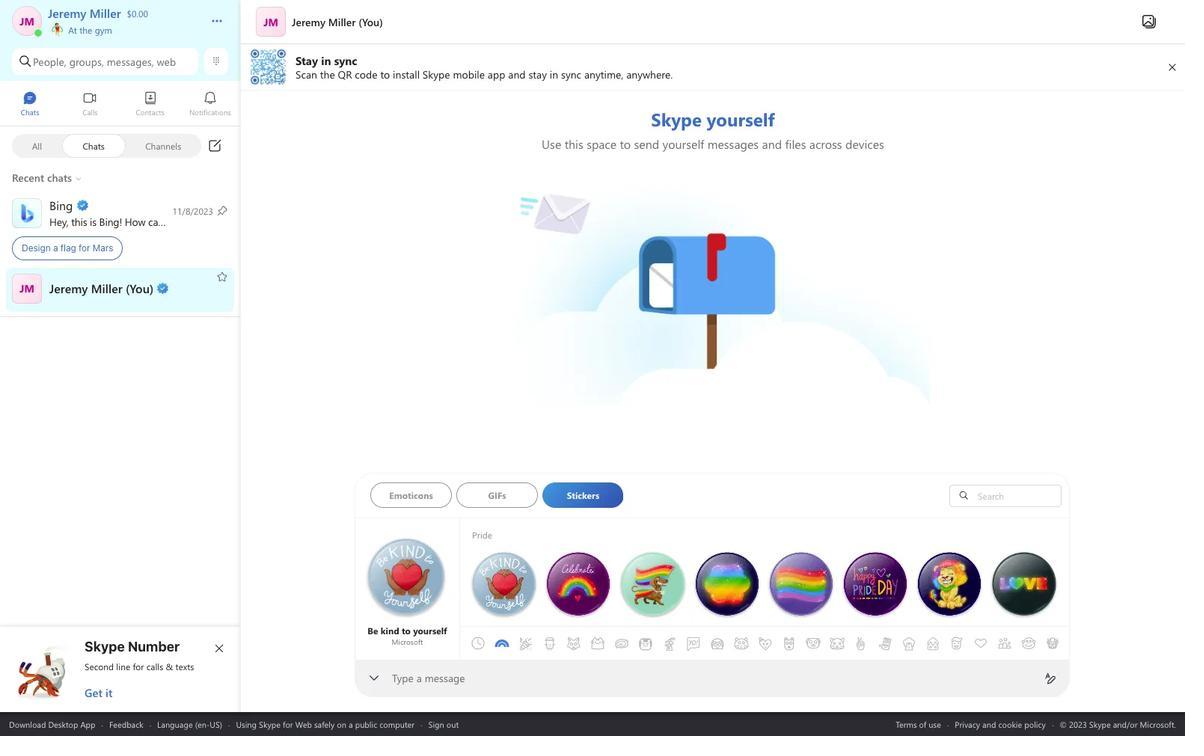 Task type: locate. For each thing, give the bounding box(es) containing it.
a left flag
[[53, 243, 58, 254]]

download desktop app
[[9, 719, 95, 730]]

for right line
[[133, 661, 144, 673]]

tab list
[[0, 85, 240, 126], [371, 483, 924, 513], [466, 606, 1186, 681]]

gym
[[95, 24, 112, 36]]

language (en-us)
[[157, 719, 222, 730]]

0 horizontal spatial skype
[[85, 639, 125, 655]]

download desktop app link
[[9, 719, 95, 730]]

(en-
[[195, 719, 210, 730]]

a for message
[[417, 671, 422, 686]]

and
[[983, 719, 997, 730]]

privacy
[[955, 719, 981, 730]]

0 horizontal spatial a
[[53, 243, 58, 254]]

a
[[53, 243, 58, 254], [417, 671, 422, 686], [349, 719, 353, 730]]

sign out link
[[429, 719, 459, 730]]

policy
[[1025, 719, 1046, 730]]

2 vertical spatial a
[[349, 719, 353, 730]]

terms
[[896, 719, 917, 730]]

you
[[194, 214, 211, 229]]

flag
[[60, 243, 76, 254]]

is
[[90, 214, 97, 229]]

for for using skype for web safely on a public computer
[[283, 719, 293, 730]]

at the gym
[[66, 24, 112, 36]]

people, groups, messages, web
[[33, 54, 176, 68]]

can
[[148, 214, 164, 229]]

using
[[236, 719, 257, 730]]

mars
[[93, 243, 113, 254]]

0 vertical spatial tab list
[[0, 85, 240, 126]]

2 vertical spatial for
[[283, 719, 293, 730]]

this
[[71, 214, 87, 229]]

1 vertical spatial for
[[133, 661, 144, 673]]

1 vertical spatial tab list
[[371, 483, 924, 513]]

skype
[[85, 639, 125, 655], [259, 719, 281, 730]]

messages,
[[107, 54, 154, 68]]

how
[[125, 214, 146, 229]]

app
[[80, 719, 95, 730]]

using skype for web safely on a public computer
[[236, 719, 415, 730]]

get it
[[85, 686, 113, 701]]

1 horizontal spatial skype
[[259, 719, 281, 730]]

for inside skype number element
[[133, 661, 144, 673]]

out
[[447, 719, 459, 730]]

of
[[920, 719, 927, 730]]

1 vertical spatial skype
[[259, 719, 281, 730]]

1 vertical spatial a
[[417, 671, 422, 686]]

1 horizontal spatial a
[[349, 719, 353, 730]]

skype up second
[[85, 639, 125, 655]]

for for second line for calls & texts
[[133, 661, 144, 673]]

0 vertical spatial for
[[79, 243, 90, 254]]

hey,
[[49, 214, 69, 229]]

for right flag
[[79, 243, 90, 254]]

2 horizontal spatial a
[[417, 671, 422, 686]]

public
[[355, 719, 377, 730]]

language (en-us) link
[[157, 719, 222, 730]]

!
[[119, 214, 122, 229]]

a right type on the bottom left
[[417, 671, 422, 686]]

type
[[392, 671, 414, 686]]

line
[[116, 661, 130, 673]]

people,
[[33, 54, 66, 68]]

for left web
[[283, 719, 293, 730]]

skype right using
[[259, 719, 281, 730]]

download
[[9, 719, 46, 730]]

design
[[22, 243, 51, 254]]

Type a message text field
[[393, 671, 1033, 687]]

a right on at the bottom
[[349, 719, 353, 730]]

for
[[79, 243, 90, 254], [133, 661, 144, 673], [283, 719, 293, 730]]

1 horizontal spatial for
[[133, 661, 144, 673]]

using skype for web safely on a public computer link
[[236, 719, 415, 730]]

2 horizontal spatial for
[[283, 719, 293, 730]]

0 vertical spatial a
[[53, 243, 58, 254]]

chats
[[83, 140, 105, 152]]

second line for calls & texts
[[85, 661, 194, 673]]

privacy and cookie policy
[[955, 719, 1046, 730]]



Task type: describe. For each thing, give the bounding box(es) containing it.
all
[[32, 140, 42, 152]]

feedback
[[109, 719, 144, 730]]

groups,
[[69, 54, 104, 68]]

type a message
[[392, 671, 465, 686]]

channels
[[145, 140, 181, 152]]

cookie
[[999, 719, 1023, 730]]

privacy and cookie policy link
[[955, 719, 1046, 730]]

computer
[[380, 719, 415, 730]]

at the gym button
[[48, 21, 196, 36]]

feedback link
[[109, 719, 144, 730]]

skype number
[[85, 639, 180, 655]]

skype number element
[[13, 639, 228, 701]]

at
[[68, 24, 77, 36]]

number
[[128, 639, 180, 655]]

the
[[80, 24, 92, 36]]

today?
[[214, 214, 243, 229]]

design a flag for mars
[[22, 243, 113, 254]]

help
[[172, 214, 192, 229]]

a for flag
[[53, 243, 58, 254]]

Search text field
[[975, 489, 1058, 503]]

sign out
[[429, 719, 459, 730]]

web
[[295, 719, 312, 730]]

safely
[[314, 719, 335, 730]]

use
[[929, 719, 942, 730]]

message
[[425, 671, 465, 686]]

terms of use
[[896, 719, 942, 730]]

desktop
[[48, 719, 78, 730]]

i
[[167, 214, 169, 229]]

language
[[157, 719, 193, 730]]

hey, this is bing ! how can i help you today?
[[49, 214, 246, 229]]

0 horizontal spatial for
[[79, 243, 90, 254]]

people, groups, messages, web button
[[12, 48, 198, 75]]

web
[[157, 54, 176, 68]]

&
[[166, 661, 173, 673]]

calls
[[147, 661, 163, 673]]

second
[[85, 661, 114, 673]]

get
[[85, 686, 102, 701]]

0 vertical spatial skype
[[85, 639, 125, 655]]

us)
[[210, 719, 222, 730]]

sign
[[429, 719, 444, 730]]

texts
[[176, 661, 194, 673]]

it
[[106, 686, 113, 701]]

terms of use link
[[896, 719, 942, 730]]

bing
[[99, 214, 119, 229]]

2 vertical spatial tab list
[[466, 606, 1186, 681]]

on
[[337, 719, 347, 730]]



Task type: vqa. For each thing, say whether or not it's contained in the screenshot.
for for Second line for calls & texts
yes



